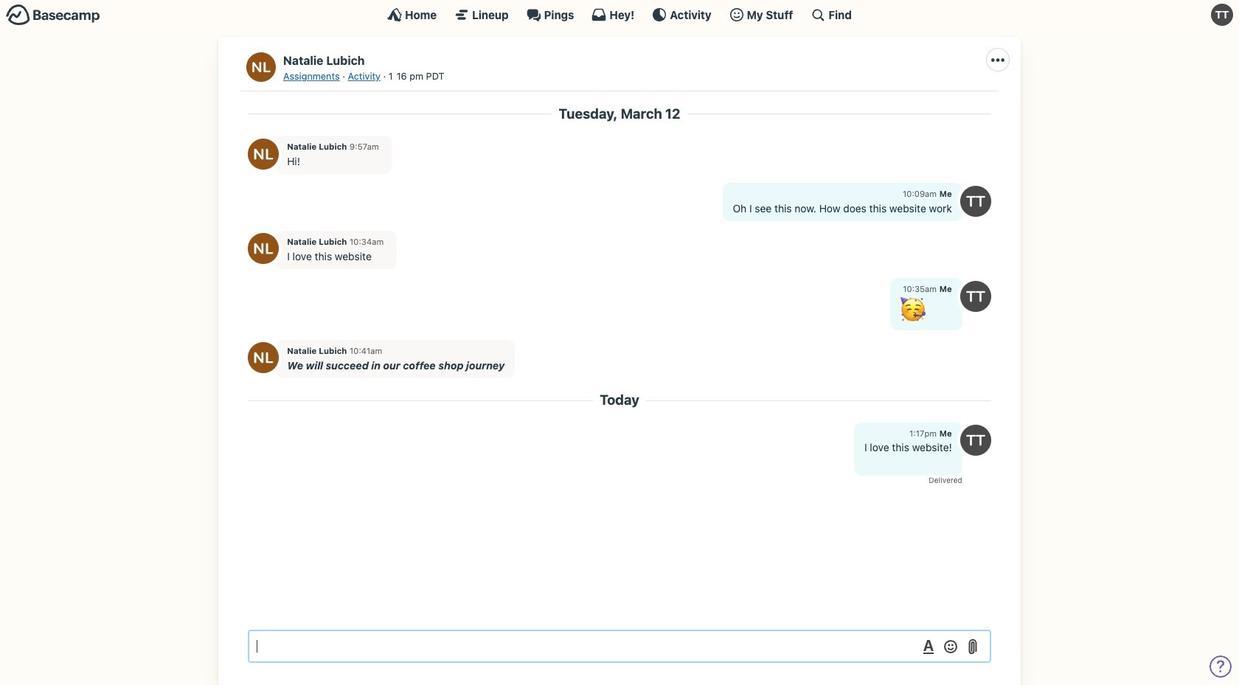 Task type: locate. For each thing, give the bounding box(es) containing it.
keyboard shortcut: ⌘ + / image
[[811, 7, 826, 22]]

None text field
[[248, 630, 991, 663]]

10:35am element
[[903, 284, 937, 294]]

terry turtle image for 1:17pm element
[[960, 425, 991, 456]]

switch accounts image
[[6, 4, 100, 27]]

natalie lubich image for 10:41am element
[[248, 343, 279, 374]]

terry turtle image
[[1211, 4, 1233, 26], [960, 281, 991, 312], [960, 425, 991, 456]]

1 vertical spatial terry turtle image
[[960, 281, 991, 312]]

1:17pm element
[[909, 428, 937, 438]]

10:34am element
[[350, 237, 384, 246]]

10:41am element
[[350, 346, 382, 355]]

natalie lubich image for 9:57am element
[[248, 138, 279, 169]]

natalie lubich image
[[246, 52, 276, 82], [248, 138, 279, 169], [248, 233, 279, 264], [248, 343, 279, 374]]

0 vertical spatial terry turtle image
[[1211, 4, 1233, 26]]

2 vertical spatial terry turtle image
[[960, 425, 991, 456]]



Task type: describe. For each thing, give the bounding box(es) containing it.
terry turtle image
[[960, 186, 991, 217]]

terry turtle image for 10:35am element
[[960, 281, 991, 312]]

9:57am element
[[350, 142, 379, 151]]

main element
[[0, 0, 1239, 29]]

10:09am element
[[903, 189, 937, 199]]

natalie lubich image for 10:34am element
[[248, 233, 279, 264]]



Task type: vqa. For each thing, say whether or not it's contained in the screenshot.
submit
no



